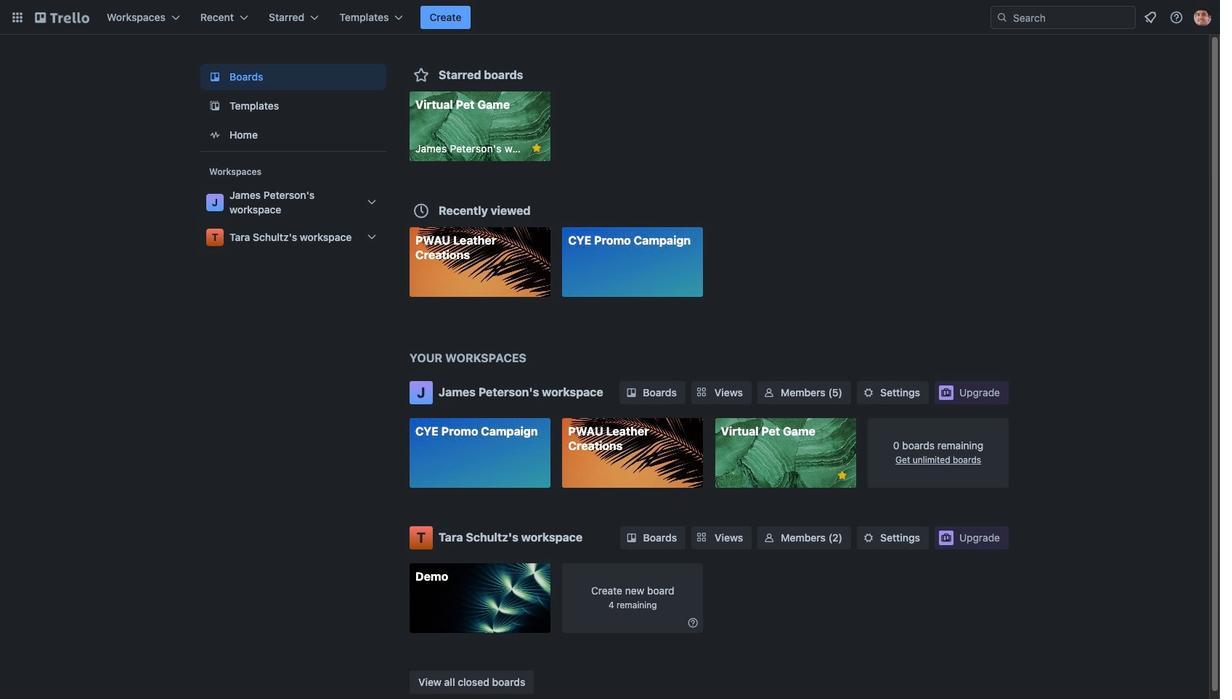 Task type: locate. For each thing, give the bounding box(es) containing it.
click to unstar this board. it will be removed from your starred list. image
[[530, 142, 543, 155]]

sm image
[[762, 386, 776, 400], [861, 386, 876, 400], [624, 530, 639, 545], [861, 530, 876, 545], [686, 615, 700, 630]]

sm image
[[624, 386, 639, 400], [762, 530, 777, 545]]

0 vertical spatial sm image
[[624, 386, 639, 400]]

0 notifications image
[[1142, 9, 1159, 26]]

1 horizontal spatial sm image
[[762, 530, 777, 545]]

Search field
[[991, 6, 1136, 29]]

board image
[[206, 68, 224, 86]]



Task type: vqa. For each thing, say whether or not it's contained in the screenshot.
the bottommost sm image
yes



Task type: describe. For each thing, give the bounding box(es) containing it.
0 horizontal spatial sm image
[[624, 386, 639, 400]]

james peterson (jamespeterson93) image
[[1194, 9, 1211, 26]]

home image
[[206, 126, 224, 144]]

primary element
[[0, 0, 1220, 35]]

1 vertical spatial sm image
[[762, 530, 777, 545]]

search image
[[996, 12, 1008, 23]]

open information menu image
[[1169, 10, 1184, 25]]

back to home image
[[35, 6, 89, 29]]

template board image
[[206, 97, 224, 115]]



